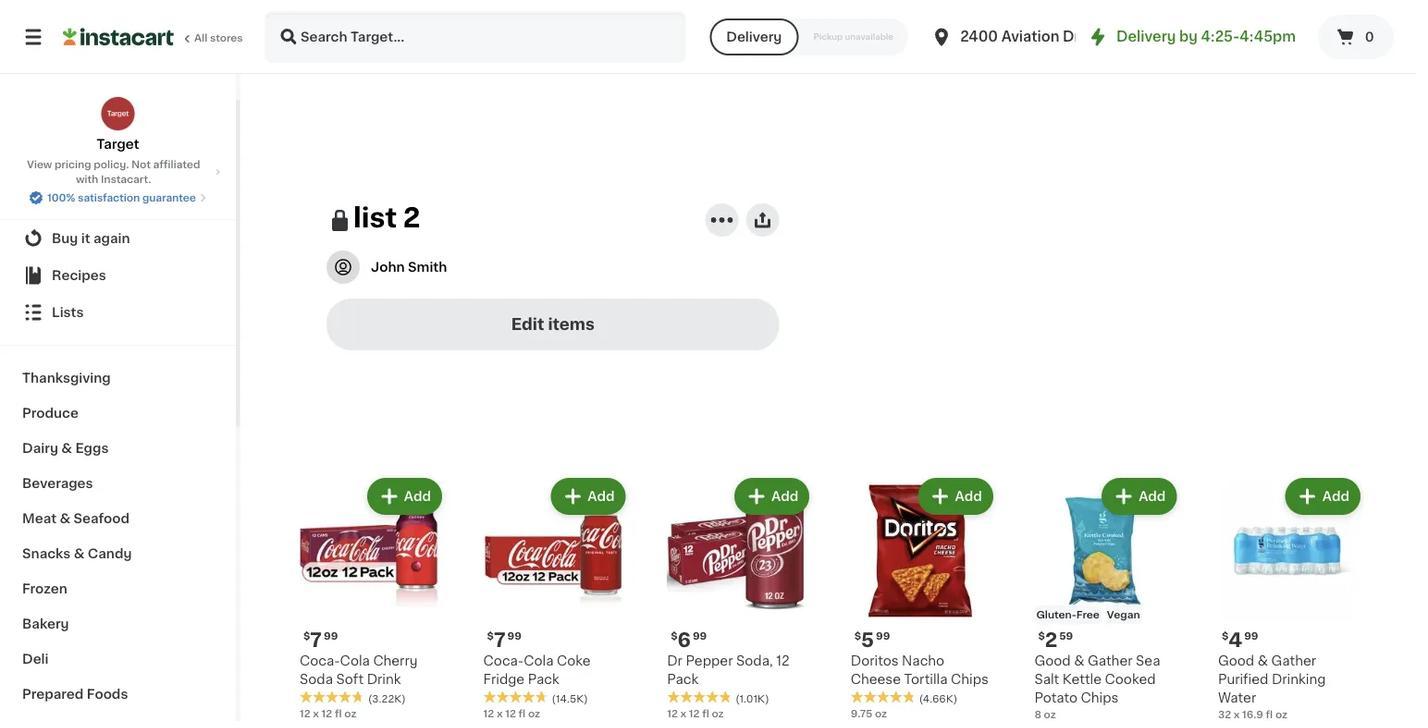 Task type: vqa. For each thing, say whether or not it's contained in the screenshot.
Coca-Cola Cherry Soda Soft Drink's 99
yes



Task type: locate. For each thing, give the bounding box(es) containing it.
salt
[[1035, 674, 1060, 686]]

$ 4 99
[[1222, 631, 1259, 650]]

& up purified
[[1258, 655, 1268, 668]]

1 horizontal spatial dr
[[1063, 30, 1080, 43]]

2 coca- from the left
[[484, 655, 524, 668]]

oz
[[344, 709, 357, 719], [528, 709, 540, 719], [712, 709, 724, 719], [875, 709, 887, 719], [1044, 710, 1056, 720], [1276, 710, 1288, 720]]

1 horizontal spatial $ 7 99
[[487, 631, 522, 650]]

$ up doritos
[[855, 631, 861, 642]]

good up purified
[[1218, 655, 1255, 668]]

x
[[313, 709, 319, 719], [497, 709, 503, 719], [681, 709, 687, 719], [1234, 710, 1240, 720]]

deli
[[22, 653, 49, 666]]

good inside good & gather sea salt kettle cooked potato chips 8 oz
[[1035, 655, 1071, 668]]

cola inside coca-cola cherry soda soft drink
[[340, 655, 370, 668]]

1 99 from the left
[[324, 631, 338, 642]]

product group
[[292, 475, 446, 722], [476, 475, 630, 722], [660, 475, 813, 722], [844, 475, 997, 722], [1027, 475, 1181, 722], [1211, 475, 1365, 722]]

coca- up the fridge
[[484, 655, 524, 668]]

water
[[1218, 692, 1257, 705]]

$ for dr pepper soda, 12 pack
[[671, 631, 678, 642]]

4:45pm
[[1240, 30, 1296, 43]]

0 horizontal spatial 12 x 12 fl oz
[[300, 709, 357, 719]]

& inside good & gather purified drinking water 32 x 16.9 fl oz
[[1258, 655, 1268, 668]]

pack inside coca-cola coke fridge pack
[[528, 674, 559, 686]]

lists link
[[11, 294, 225, 331]]

soda,
[[736, 655, 773, 668]]

$ up the fridge
[[487, 631, 494, 642]]

oz down "dr pepper soda, 12 pack"
[[712, 709, 724, 719]]

coca- up soda
[[300, 655, 340, 668]]

fl right 16.9 at the bottom right of the page
[[1266, 710, 1273, 720]]

1 $ 7 99 from the left
[[303, 631, 338, 650]]

& left 'candy' at the left bottom of the page
[[74, 548, 85, 561]]

gather up the drinking
[[1272, 655, 1317, 668]]

oz down soft
[[344, 709, 357, 719]]

fridge
[[484, 674, 525, 686]]

x down soda
[[313, 709, 319, 719]]

1 vertical spatial 2
[[1045, 631, 1058, 650]]

pack for 7
[[528, 674, 559, 686]]

12 x 12 fl oz down pepper
[[667, 709, 724, 719]]

0 horizontal spatial pack
[[528, 674, 559, 686]]

5 product group from the left
[[1027, 475, 1181, 722]]

dr inside popup button
[[1063, 30, 1080, 43]]

pricing
[[55, 160, 91, 170]]

$ 7 99 up the fridge
[[487, 631, 522, 650]]

pack inside "dr pepper soda, 12 pack"
[[667, 674, 699, 686]]

instacart logo image
[[63, 26, 174, 48]]

1 add from the left
[[404, 490, 431, 503]]

cola
[[340, 655, 370, 668], [524, 655, 554, 668]]

policy.
[[94, 160, 129, 170]]

target link
[[97, 96, 139, 154]]

delivery for delivery
[[727, 31, 782, 43]]

cola inside coca-cola coke fridge pack
[[524, 655, 554, 668]]

★★★★★
[[300, 691, 365, 704], [300, 691, 365, 704], [484, 691, 548, 704], [484, 691, 548, 704], [667, 691, 732, 704], [667, 691, 732, 704], [851, 691, 916, 704], [851, 691, 916, 704]]

& up kettle
[[1074, 655, 1085, 668]]

produce
[[22, 407, 79, 420]]

3 99 from the left
[[693, 631, 707, 642]]

4 99 from the left
[[876, 631, 890, 642]]

0 horizontal spatial 7
[[310, 631, 322, 650]]

doritos nacho cheese tortilla chips
[[851, 655, 989, 686]]

list 2
[[353, 205, 421, 231]]

3 12 x 12 fl oz from the left
[[667, 709, 724, 719]]

5 $ from the left
[[1038, 631, 1045, 642]]

7 for coca-cola cherry soda soft drink
[[310, 631, 322, 650]]

0 vertical spatial dr
[[1063, 30, 1080, 43]]

$ up "dr pepper soda, 12 pack"
[[671, 631, 678, 642]]

$ up purified
[[1222, 631, 1229, 642]]

fl down soft
[[335, 709, 342, 719]]

7 up soda
[[310, 631, 322, 650]]

99 right 5
[[876, 631, 890, 642]]

2 add button from the left
[[553, 480, 624, 513]]

buy
[[52, 232, 78, 245]]

buy it again
[[52, 232, 130, 245]]

0
[[1365, 31, 1375, 43]]

$ 7 99 up soda
[[303, 631, 338, 650]]

bakery link
[[11, 607, 225, 642]]

buy it again link
[[11, 220, 225, 257]]

2400
[[961, 30, 998, 43]]

smith
[[408, 261, 447, 274]]

pack down pepper
[[667, 674, 699, 686]]

cherry
[[373, 655, 418, 668]]

16.9
[[1243, 710, 1264, 720]]

12 x 12 fl oz down soda
[[300, 709, 357, 719]]

pepper
[[686, 655, 733, 668]]

1 12 x 12 fl oz from the left
[[300, 709, 357, 719]]

dr down 6
[[667, 655, 683, 668]]

0 vertical spatial 2
[[403, 205, 421, 231]]

oz right 8
[[1044, 710, 1056, 720]]

$ up soda
[[303, 631, 310, 642]]

cola for soft
[[340, 655, 370, 668]]

$ 7 99 for coca-cola coke fridge pack
[[487, 631, 522, 650]]

1 horizontal spatial cola
[[524, 655, 554, 668]]

0 horizontal spatial cola
[[340, 655, 370, 668]]

99 up coca-cola coke fridge pack
[[508, 631, 522, 642]]

1 horizontal spatial good
[[1218, 655, 1255, 668]]

delivery inside button
[[727, 31, 782, 43]]

99
[[324, 631, 338, 642], [508, 631, 522, 642], [693, 631, 707, 642], [876, 631, 890, 642], [1245, 631, 1259, 642]]

6 add from the left
[[1323, 490, 1350, 503]]

1 horizontal spatial 12 x 12 fl oz
[[484, 709, 540, 719]]

1 good from the left
[[1035, 655, 1071, 668]]

good
[[1035, 655, 1071, 668], [1218, 655, 1255, 668]]

gluten-
[[1037, 610, 1077, 620]]

1 product group from the left
[[292, 475, 446, 722]]

2 pack from the left
[[667, 674, 699, 686]]

oz right 16.9 at the bottom right of the page
[[1276, 710, 1288, 720]]

2 99 from the left
[[508, 631, 522, 642]]

99 up coca-cola cherry soda soft drink
[[324, 631, 338, 642]]

0 horizontal spatial 2
[[403, 205, 421, 231]]

$ inside $ 5 99
[[855, 631, 861, 642]]

$ inside the $ 2 59
[[1038, 631, 1045, 642]]

3 product group from the left
[[660, 475, 813, 722]]

seafood
[[74, 513, 130, 526]]

99 for doritos nacho cheese tortilla chips
[[876, 631, 890, 642]]

1 horizontal spatial 2
[[1045, 631, 1058, 650]]

add button for coca-cola coke fridge pack
[[553, 480, 624, 513]]

2
[[403, 205, 421, 231], [1045, 631, 1058, 650]]

& for good & gather sea salt kettle cooked potato chips 8 oz
[[1074, 655, 1085, 668]]

pack up (14.5k)
[[528, 674, 559, 686]]

oz right 9.75
[[875, 709, 887, 719]]

1 vertical spatial dr
[[667, 655, 683, 668]]

by
[[1180, 30, 1198, 43]]

4 $ from the left
[[855, 631, 861, 642]]

1 pack from the left
[[528, 674, 559, 686]]

oz inside good & gather purified drinking water 32 x 16.9 fl oz
[[1276, 710, 1288, 720]]

$ left 59
[[1038, 631, 1045, 642]]

with
[[76, 174, 98, 185]]

1 horizontal spatial pack
[[667, 674, 699, 686]]

None search field
[[265, 11, 686, 63]]

2 $ from the left
[[487, 631, 494, 642]]

recipes link
[[11, 257, 225, 294]]

2 product group from the left
[[476, 475, 630, 722]]

1 horizontal spatial delivery
[[1117, 30, 1176, 43]]

coca-
[[300, 655, 340, 668], [484, 655, 524, 668]]

fl down the fridge
[[519, 709, 526, 719]]

2 good from the left
[[1218, 655, 1255, 668]]

0 horizontal spatial dr
[[667, 655, 683, 668]]

4 product group from the left
[[844, 475, 997, 722]]

fl down "dr pepper soda, 12 pack"
[[702, 709, 709, 719]]

99 right 6
[[693, 631, 707, 642]]

2 $ 7 99 from the left
[[487, 631, 522, 650]]

6 add button from the left
[[1288, 480, 1359, 513]]

0 horizontal spatial coca-
[[300, 655, 340, 668]]

3 add from the left
[[772, 490, 799, 503]]

& inside dairy & eggs 'link'
[[61, 442, 72, 455]]

6 product group from the left
[[1211, 475, 1365, 722]]

99 inside $ 6 99
[[693, 631, 707, 642]]

oz down coca-cola coke fridge pack
[[528, 709, 540, 719]]

4 add button from the left
[[920, 480, 992, 513]]

0 horizontal spatial gather
[[1088, 655, 1133, 668]]

fl for coca-cola coke fridge pack
[[519, 709, 526, 719]]

chips up (4.66k)
[[951, 674, 989, 686]]

4 add from the left
[[955, 490, 982, 503]]

1 coca- from the left
[[300, 655, 340, 668]]

1 add button from the left
[[369, 480, 440, 513]]

x down the fridge
[[497, 709, 503, 719]]

meat & seafood link
[[11, 501, 225, 537]]

gather inside good & gather sea salt kettle cooked potato chips 8 oz
[[1088, 655, 1133, 668]]

coca- inside coca-cola cherry soda soft drink
[[300, 655, 340, 668]]

& inside snacks & candy link
[[74, 548, 85, 561]]

edit
[[511, 317, 544, 333]]

x for dr pepper soda, 12 pack
[[681, 709, 687, 719]]

0 horizontal spatial $ 7 99
[[303, 631, 338, 650]]

3 $ from the left
[[671, 631, 678, 642]]

2 horizontal spatial 12 x 12 fl oz
[[667, 709, 724, 719]]

$ inside $ 6 99
[[671, 631, 678, 642]]

1 horizontal spatial 7
[[494, 631, 506, 650]]

1 $ from the left
[[303, 631, 310, 642]]

2 left 59
[[1045, 631, 1058, 650]]

delivery by 4:25-4:45pm link
[[1087, 26, 1296, 48]]

again
[[93, 232, 130, 245]]

0 horizontal spatial chips
[[951, 674, 989, 686]]

view pricing policy. not affiliated with instacart.
[[27, 160, 200, 185]]

7 up the fridge
[[494, 631, 506, 650]]

good for 2
[[1035, 655, 1071, 668]]

99 for coca-cola cherry soda soft drink
[[324, 631, 338, 642]]

5 99 from the left
[[1245, 631, 1259, 642]]

1 horizontal spatial coca-
[[484, 655, 524, 668]]

1 7 from the left
[[310, 631, 322, 650]]

drinking
[[1272, 674, 1326, 686]]

Search field
[[266, 13, 684, 61]]

cola for pack
[[524, 655, 554, 668]]

view pricing policy. not affiliated with instacart. link
[[15, 157, 221, 187]]

1 vertical spatial chips
[[1081, 692, 1119, 705]]

add button
[[369, 480, 440, 513], [553, 480, 624, 513], [736, 480, 808, 513], [920, 480, 992, 513], [1104, 480, 1175, 513], [1288, 480, 1359, 513]]

dr pepper soda, 12 pack
[[667, 655, 790, 686]]

& right meat
[[60, 513, 70, 526]]

0 vertical spatial chips
[[951, 674, 989, 686]]

x inside good & gather purified drinking water 32 x 16.9 fl oz
[[1234, 710, 1240, 720]]

bakery
[[22, 618, 69, 631]]

2 right list
[[403, 205, 421, 231]]

shop
[[52, 195, 86, 208]]

target logo image
[[100, 96, 136, 131]]

good inside good & gather purified drinking water 32 x 16.9 fl oz
[[1218, 655, 1255, 668]]

6 $ from the left
[[1222, 631, 1229, 642]]

2 gather from the left
[[1272, 655, 1317, 668]]

pack
[[528, 674, 559, 686], [667, 674, 699, 686]]

99 inside $ 5 99
[[876, 631, 890, 642]]

good up salt on the right of the page
[[1035, 655, 1071, 668]]

add button for dr pepper soda, 12 pack
[[736, 480, 808, 513]]

1 horizontal spatial chips
[[1081, 692, 1119, 705]]

12 x 12 fl oz
[[300, 709, 357, 719], [484, 709, 540, 719], [667, 709, 724, 719]]

gather up cooked in the bottom of the page
[[1088, 655, 1133, 668]]

add for dr pepper soda, 12 pack
[[772, 490, 799, 503]]

add for coca-cola cherry soda soft drink
[[404, 490, 431, 503]]

1 cola from the left
[[340, 655, 370, 668]]

chips down kettle
[[1081, 692, 1119, 705]]

3 add button from the left
[[736, 480, 808, 513]]

99 right 4
[[1245, 631, 1259, 642]]

add button for coca-cola cherry soda soft drink
[[369, 480, 440, 513]]

add
[[404, 490, 431, 503], [588, 490, 615, 503], [772, 490, 799, 503], [955, 490, 982, 503], [1139, 490, 1166, 503], [1323, 490, 1350, 503]]

2 for $
[[1045, 631, 1058, 650]]

& for meat & seafood
[[60, 513, 70, 526]]

chips inside doritos nacho cheese tortilla chips
[[951, 674, 989, 686]]

cheese
[[851, 674, 901, 686]]

coca- inside coca-cola coke fridge pack
[[484, 655, 524, 668]]

0 horizontal spatial good
[[1035, 655, 1071, 668]]

7
[[310, 631, 322, 650], [494, 631, 506, 650]]

99 inside $ 4 99
[[1245, 631, 1259, 642]]

$ 6 99
[[671, 631, 707, 650]]

sea
[[1136, 655, 1161, 668]]

x down pepper
[[681, 709, 687, 719]]

fl for coca-cola cherry soda soft drink
[[335, 709, 342, 719]]

candy
[[88, 548, 132, 561]]

& inside the meat & seafood link
[[60, 513, 70, 526]]

nacho
[[902, 655, 945, 668]]

12
[[776, 655, 790, 668], [300, 709, 311, 719], [322, 709, 332, 719], [484, 709, 494, 719], [505, 709, 516, 719], [667, 709, 678, 719], [689, 709, 700, 719]]

soft
[[336, 674, 364, 686]]

oz inside good & gather sea salt kettle cooked potato chips 8 oz
[[1044, 710, 1056, 720]]

& left eggs
[[61, 442, 72, 455]]

0 button
[[1318, 15, 1394, 59]]

dr right aviation at top right
[[1063, 30, 1080, 43]]

x right '32'
[[1234, 710, 1240, 720]]

(14.5k)
[[552, 694, 588, 704]]

& inside good & gather sea salt kettle cooked potato chips 8 oz
[[1074, 655, 1085, 668]]

1 horizontal spatial gather
[[1272, 655, 1317, 668]]

$ 7 99
[[303, 631, 338, 650], [487, 631, 522, 650]]

59
[[1060, 631, 1073, 642]]

99 for coca-cola coke fridge pack
[[508, 631, 522, 642]]

2 cola from the left
[[524, 655, 554, 668]]

snacks & candy link
[[11, 537, 225, 572]]

dr
[[1063, 30, 1080, 43], [667, 655, 683, 668]]

1 gather from the left
[[1088, 655, 1133, 668]]

beverages
[[22, 477, 93, 490]]

pack for 6
[[667, 674, 699, 686]]

2 7 from the left
[[494, 631, 506, 650]]

cola up soft
[[340, 655, 370, 668]]

cola left coke
[[524, 655, 554, 668]]

0 horizontal spatial delivery
[[727, 31, 782, 43]]

& for dairy & eggs
[[61, 442, 72, 455]]

2 12 x 12 fl oz from the left
[[484, 709, 540, 719]]

12 x 12 fl oz down the fridge
[[484, 709, 540, 719]]

2 add from the left
[[588, 490, 615, 503]]

delivery
[[1117, 30, 1176, 43], [727, 31, 782, 43]]

gather inside good & gather purified drinking water 32 x 16.9 fl oz
[[1272, 655, 1317, 668]]

drink
[[367, 674, 401, 686]]



Task type: describe. For each thing, give the bounding box(es) containing it.
coca-cola cherry soda soft drink
[[300, 655, 418, 686]]

aviation
[[1002, 30, 1060, 43]]

recipes
[[52, 269, 106, 282]]

100% satisfaction guarantee
[[47, 193, 196, 203]]

prepared foods
[[22, 688, 128, 701]]

all stores
[[194, 33, 243, 43]]

2 for list
[[403, 205, 421, 231]]

affiliated
[[153, 160, 200, 170]]

delivery button
[[710, 19, 799, 56]]

$ 5 99
[[855, 631, 890, 650]]

(3.22k)
[[368, 694, 406, 704]]

all
[[194, 33, 207, 43]]

product group containing 6
[[660, 475, 813, 722]]

12 x 12 fl oz for coca-cola coke fridge pack
[[484, 709, 540, 719]]

meat & seafood
[[22, 513, 130, 526]]

tortilla
[[904, 674, 948, 686]]

9.75
[[851, 709, 873, 719]]

chips inside good & gather sea salt kettle cooked potato chips 8 oz
[[1081, 692, 1119, 705]]

2400 aviation dr
[[961, 30, 1080, 43]]

soda
[[300, 674, 333, 686]]

$ 7 99 for coca-cola cherry soda soft drink
[[303, 631, 338, 650]]

add for coca-cola coke fridge pack
[[588, 490, 615, 503]]

dairy & eggs
[[22, 442, 109, 455]]

5 add from the left
[[1139, 490, 1166, 503]]

$ inside $ 4 99
[[1222, 631, 1229, 642]]

5
[[861, 631, 874, 650]]

99 for dr pepper soda, 12 pack
[[693, 631, 707, 642]]

8
[[1035, 710, 1042, 720]]

add for doritos nacho cheese tortilla chips
[[955, 490, 982, 503]]

snacks
[[22, 548, 71, 561]]

potato
[[1035, 692, 1078, 705]]

produce link
[[11, 396, 225, 431]]

coca- for soda
[[300, 655, 340, 668]]

5 add button from the left
[[1104, 480, 1175, 513]]

100%
[[47, 193, 75, 203]]

edit items
[[511, 317, 595, 333]]

$ for coca-cola coke fridge pack
[[487, 631, 494, 642]]

coca- for fridge
[[484, 655, 524, 668]]

all stores link
[[63, 11, 244, 63]]

instacart.
[[101, 174, 151, 185]]

prepared
[[22, 688, 84, 701]]

good for 4
[[1218, 655, 1255, 668]]

product group containing 2
[[1027, 475, 1181, 722]]

(1.01k)
[[736, 694, 769, 704]]

items
[[548, 317, 595, 333]]

$ for doritos nacho cheese tortilla chips
[[855, 631, 861, 642]]

shop link
[[11, 183, 225, 220]]

frozen
[[22, 583, 67, 596]]

$ 2 59
[[1038, 631, 1073, 650]]

12 x 12 fl oz for coca-cola cherry soda soft drink
[[300, 709, 357, 719]]

frozen link
[[11, 572, 225, 607]]

dr inside "dr pepper soda, 12 pack"
[[667, 655, 683, 668]]

purified
[[1218, 674, 1269, 686]]

satisfaction
[[78, 193, 140, 203]]

service type group
[[710, 19, 909, 56]]

fl inside good & gather purified drinking water 32 x 16.9 fl oz
[[1266, 710, 1273, 720]]

& for good & gather purified drinking water 32 x 16.9 fl oz
[[1258, 655, 1268, 668]]

meat
[[22, 513, 56, 526]]

100% satisfaction guarantee button
[[29, 187, 207, 205]]

2400 aviation dr button
[[931, 11, 1080, 63]]

x for coca-cola cherry soda soft drink
[[313, 709, 319, 719]]

beverages link
[[11, 466, 225, 501]]

(4.66k)
[[919, 694, 958, 704]]

free
[[1077, 610, 1100, 620]]

product group containing 5
[[844, 475, 997, 722]]

delivery by 4:25-4:45pm
[[1117, 30, 1296, 43]]

7 for coca-cola coke fridge pack
[[494, 631, 506, 650]]

thanksgiving
[[22, 372, 111, 385]]

vegan
[[1107, 610, 1140, 620]]

good & gather sea salt kettle cooked potato chips 8 oz
[[1035, 655, 1161, 720]]

gather for 2
[[1088, 655, 1133, 668]]

dairy & eggs link
[[11, 431, 225, 466]]

foods
[[87, 688, 128, 701]]

& for snacks & candy
[[74, 548, 85, 561]]

eggs
[[75, 442, 109, 455]]

target
[[97, 138, 139, 151]]

kettle
[[1063, 674, 1102, 686]]

12 inside "dr pepper soda, 12 pack"
[[776, 655, 790, 668]]

delivery for delivery by 4:25-4:45pm
[[1117, 30, 1176, 43]]

product group containing 4
[[1211, 475, 1365, 722]]

4:25-
[[1201, 30, 1240, 43]]

fl for dr pepper soda, 12 pack
[[702, 709, 709, 719]]

dairy
[[22, 442, 58, 455]]

$ for coca-cola cherry soda soft drink
[[303, 631, 310, 642]]

12 x 12 fl oz for dr pepper soda, 12 pack
[[667, 709, 724, 719]]

not
[[131, 160, 151, 170]]

x for coca-cola coke fridge pack
[[497, 709, 503, 719]]

stores
[[210, 33, 243, 43]]

lists
[[52, 306, 84, 319]]

deli link
[[11, 642, 225, 677]]

gather for 4
[[1272, 655, 1317, 668]]

add button for doritos nacho cheese tortilla chips
[[920, 480, 992, 513]]

9.75 oz
[[851, 709, 887, 719]]

list
[[353, 205, 397, 231]]

thanksgiving link
[[11, 361, 225, 396]]

john smith
[[371, 261, 447, 274]]

coke
[[557, 655, 591, 668]]

prepared foods link
[[11, 677, 225, 712]]

doritos
[[851, 655, 899, 668]]

cooked
[[1105, 674, 1156, 686]]

view
[[27, 160, 52, 170]]



